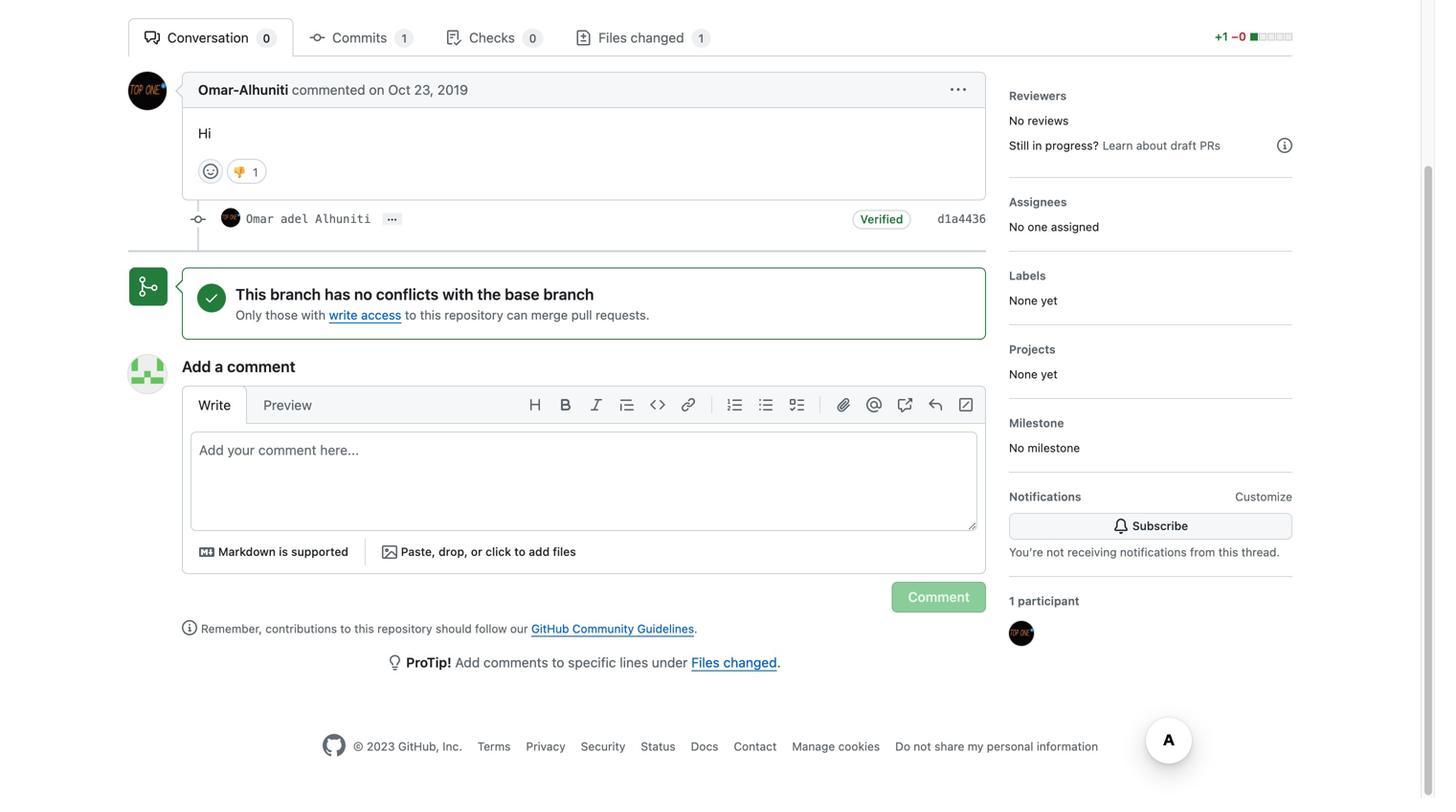 Task type: describe. For each thing, give the bounding box(es) containing it.
hi
[[198, 125, 211, 141]]

from
[[1191, 546, 1216, 559]]

access
[[361, 308, 402, 322]]

to left specific
[[552, 655, 565, 671]]

italic image
[[589, 398, 604, 413]]

no for no milestone
[[1010, 442, 1025, 455]]

about
[[1137, 139, 1168, 152]]

subscribe button
[[1010, 513, 1293, 540]]

to inside "button"
[[515, 546, 526, 559]]

omar adel alhuniti link
[[246, 213, 371, 226]]

this branch has no conflicts with the base branch only those with write access to this repository can merge pull requests.
[[236, 285, 650, 322]]

add a comment
[[182, 358, 296, 376]]

changed inside pull request tabs element
[[631, 30, 685, 45]]

1 vertical spatial .
[[777, 655, 781, 671]]

one
[[1028, 220, 1048, 234]]

diff ignored image
[[959, 398, 974, 413]]

0 horizontal spatial add
[[182, 358, 211, 376]]

add a comment tab list
[[182, 386, 328, 424]]

info image
[[182, 621, 197, 636]]

omar-alhuniti link
[[198, 82, 289, 98]]

specific
[[568, 655, 616, 671]]

assigned
[[1051, 220, 1100, 234]]

omar adel alhuniti
[[246, 213, 371, 226]]

status link
[[641, 741, 676, 754]]

select reviewers element
[[1010, 87, 1293, 162]]

is
[[279, 546, 288, 559]]

0 horizontal spatial with
[[301, 308, 326, 322]]

protip!
[[406, 655, 452, 671]]

do
[[896, 741, 911, 754]]

to right contributions
[[340, 623, 351, 636]]

repository inside this branch has no conflicts with the base branch only those with write access to this repository can merge pull requests.
[[445, 308, 504, 322]]

files changed
[[595, 30, 688, 45]]

1 vertical spatial add
[[455, 655, 480, 671]]

comment discussion image
[[145, 30, 160, 45]]

personal
[[987, 741, 1034, 754]]

1 right commits
[[402, 32, 407, 45]]

markdown is supported link
[[191, 539, 357, 566]]

2023
[[367, 741, 395, 754]]

omar-
[[198, 82, 239, 98]]

select projects element
[[1010, 341, 1293, 383]]

notifications
[[1121, 546, 1187, 559]]

cookies
[[839, 741, 880, 754]]

checks
[[466, 30, 519, 45]]

files
[[553, 546, 576, 559]]

write button
[[182, 386, 247, 424]]

still
[[1010, 139, 1030, 152]]

privacy
[[526, 741, 566, 754]]

1 vertical spatial this
[[1219, 546, 1239, 559]]

code image
[[650, 398, 666, 413]]

github,
[[398, 741, 440, 754]]

…
[[387, 210, 398, 223]]

learn about draft prs
[[1103, 139, 1221, 152]]

bell image
[[1114, 519, 1129, 534]]

yet for labels
[[1041, 294, 1058, 307]]

not for you're
[[1047, 546, 1065, 559]]

none for labels
[[1010, 294, 1038, 307]]

share
[[935, 741, 965, 754]]

notifications
[[1010, 490, 1082, 504]]

you're
[[1010, 546, 1044, 559]]

add or remove reactions element
[[198, 159, 223, 184]]

bold image
[[558, 398, 574, 413]]

you're not receiving notifications from this thread.
[[1010, 546, 1281, 559]]

show options image
[[951, 82, 967, 98]]

mention image
[[867, 398, 882, 413]]

docs
[[691, 741, 719, 754]]

select assignees element
[[1010, 193, 1293, 236]]

+1
[[1215, 30, 1229, 43]]

files changed link
[[692, 655, 777, 671]]

@omar alhuniti image
[[221, 208, 240, 227]]

information
[[1037, 741, 1099, 754]]

👎
[[234, 165, 245, 181]]

github community guidelines link
[[532, 623, 694, 636]]

reviews
[[1028, 114, 1069, 127]]

add a comment element
[[182, 355, 987, 613]]

add or remove reactions image
[[203, 164, 218, 179]]

thread.
[[1242, 546, 1281, 559]]

commented
[[292, 82, 366, 98]]

add
[[529, 546, 550, 559]]

pull request tabs element
[[128, 18, 1206, 57]]

on oct 23, 2019 link
[[369, 82, 468, 98]]

1 vertical spatial files
[[692, 655, 720, 671]]

paste, drop, or click to add files button
[[373, 539, 585, 566]]

community
[[573, 623, 634, 636]]

comment
[[227, 358, 296, 376]]

should
[[436, 623, 472, 636]]

files inside pull request tabs element
[[599, 30, 627, 45]]

paste, drop, or click to add files
[[401, 546, 576, 559]]

those
[[266, 308, 298, 322]]

inc.
[[443, 741, 462, 754]]

under
[[652, 655, 688, 671]]

list ordered image
[[728, 398, 743, 413]]

milestone
[[1028, 442, 1081, 455]]

adel
[[281, 213, 308, 226]]

can
[[507, 308, 528, 322]]

check image
[[204, 291, 219, 306]]

… button
[[382, 210, 402, 224]]

no for no one assigned
[[1010, 220, 1025, 234]]

quote image
[[620, 398, 635, 413]]

@terryturtle85 image
[[128, 355, 167, 394]]

no
[[354, 285, 372, 304]]

23,
[[414, 82, 434, 98]]

1 horizontal spatial with
[[443, 285, 474, 304]]

conversation
[[164, 30, 252, 45]]

info image
[[1278, 138, 1293, 153]]

  text field inside write "tab panel"
[[192, 433, 977, 531]]

requests.
[[596, 308, 650, 322]]

draft
[[1171, 139, 1197, 152]]

learn
[[1103, 139, 1134, 152]]

in
[[1033, 139, 1043, 152]]

security link
[[581, 741, 626, 754]]

none for projects
[[1010, 368, 1038, 381]]

verified
[[861, 213, 904, 226]]

base
[[505, 285, 540, 304]]

terms
[[478, 741, 511, 754]]



Task type: locate. For each thing, give the bounding box(es) containing it.
write tab panel
[[183, 432, 986, 574]]

git commit image
[[310, 30, 325, 45], [191, 212, 206, 227]]

write
[[329, 308, 358, 322]]

click
[[486, 546, 511, 559]]

0 horizontal spatial alhuniti
[[239, 82, 289, 98]]

none down projects
[[1010, 368, 1038, 381]]

branch up pull
[[544, 285, 594, 304]]

list unordered image
[[759, 398, 774, 413]]

👎 1
[[234, 165, 258, 181]]

tasklist image
[[789, 398, 805, 413]]

1 vertical spatial repository
[[378, 623, 433, 636]]

no inside select milestones element
[[1010, 442, 1025, 455]]

0 horizontal spatial changed
[[631, 30, 685, 45]]

−0
[[1232, 30, 1247, 43]]

image image
[[382, 545, 397, 560]]

conflicts
[[376, 285, 439, 304]]

drop,
[[439, 546, 468, 559]]

0 vertical spatial yet
[[1041, 294, 1058, 307]]

none yet
[[1010, 294, 1058, 307], [1010, 368, 1058, 381]]

0 vertical spatial files
[[599, 30, 627, 45]]

0 vertical spatial add
[[182, 358, 211, 376]]

1 none yet from the top
[[1010, 294, 1058, 307]]

0 vertical spatial this
[[420, 308, 441, 322]]

0 horizontal spatial this
[[355, 623, 374, 636]]

write
[[198, 398, 231, 413]]

alhuniti right 'adel'
[[315, 213, 371, 226]]

on
[[369, 82, 385, 98]]

no reviews
[[1010, 114, 1069, 127]]

yet for projects
[[1041, 368, 1058, 381]]

no one assigned
[[1010, 220, 1100, 234]]

1 horizontal spatial .
[[777, 655, 781, 671]]

link image
[[681, 398, 696, 413]]

this down conflicts
[[420, 308, 441, 322]]

0 vertical spatial not
[[1047, 546, 1065, 559]]

none down labels
[[1010, 294, 1038, 307]]

no for no reviews
[[1010, 114, 1025, 127]]

this right contributions
[[355, 623, 374, 636]]

0 vertical spatial git commit image
[[310, 30, 325, 45]]

none yet for projects
[[1010, 368, 1058, 381]]

light bulb image
[[387, 656, 403, 671]]

with left write
[[301, 308, 326, 322]]

repository down the 'the'
[[445, 308, 504, 322]]

follow
[[475, 623, 507, 636]]

protip! add comments to specific lines under files changed .
[[406, 655, 781, 671]]

1 horizontal spatial repository
[[445, 308, 504, 322]]

preview
[[264, 398, 312, 413]]

markdown is supported
[[218, 546, 349, 559]]

1 right files changed
[[699, 32, 704, 45]]

1 vertical spatial none
[[1010, 368, 1038, 381]]

omar alhuniti image
[[128, 72, 167, 110]]

0 horizontal spatial .
[[694, 623, 698, 636]]

2 horizontal spatial this
[[1219, 546, 1239, 559]]

2 none yet from the top
[[1010, 368, 1058, 381]]

no inside select assignees element
[[1010, 220, 1025, 234]]

not for do
[[914, 741, 932, 754]]

0 horizontal spatial not
[[914, 741, 932, 754]]

1 vertical spatial changed
[[724, 655, 777, 671]]

files right under
[[692, 655, 720, 671]]

1 horizontal spatial 0
[[529, 32, 537, 45]]

© 2023 github, inc.
[[353, 741, 462, 754]]

1 participant
[[1010, 595, 1080, 608]]

0 vertical spatial none yet
[[1010, 294, 1058, 307]]

do not share my personal information button
[[896, 739, 1099, 756]]

this
[[236, 285, 266, 304]]

1 vertical spatial no
[[1010, 220, 1025, 234]]

manage cookies button
[[792, 739, 880, 756]]

1 horizontal spatial alhuniti
[[315, 213, 371, 226]]

security
[[581, 741, 626, 754]]

projects
[[1010, 343, 1056, 356]]

not
[[1047, 546, 1065, 559], [914, 741, 932, 754]]

0 up omar-alhuniti link
[[263, 32, 270, 45]]

no
[[1010, 114, 1025, 127], [1010, 220, 1025, 234], [1010, 442, 1025, 455]]

files right file diff icon
[[599, 30, 627, 45]]

@omar alhuniti image
[[1010, 622, 1035, 647]]

comment
[[909, 590, 970, 605]]

with left the 'the'
[[443, 285, 474, 304]]

pull
[[572, 308, 592, 322]]

1 horizontal spatial branch
[[544, 285, 594, 304]]

0 horizontal spatial repository
[[378, 623, 433, 636]]

1 vertical spatial alhuniti
[[315, 213, 371, 226]]

no down the 'milestone'
[[1010, 442, 1025, 455]]

oct
[[388, 82, 411, 98]]

prs
[[1200, 139, 1221, 152]]

2 vertical spatial no
[[1010, 442, 1025, 455]]

1 vertical spatial git commit image
[[191, 212, 206, 227]]

2 none from the top
[[1010, 368, 1038, 381]]

add down should
[[455, 655, 480, 671]]

paste,
[[401, 546, 436, 559]]

0 vertical spatial changed
[[631, 30, 685, 45]]

this right "from"
[[1219, 546, 1239, 559]]

0 for checks
[[529, 32, 537, 45]]

this
[[420, 308, 441, 322], [1219, 546, 1239, 559], [355, 623, 374, 636]]

heading image
[[528, 398, 543, 413]]

has
[[325, 285, 351, 304]]

subscribe
[[1133, 520, 1189, 533]]

changed right under
[[724, 655, 777, 671]]

supported
[[291, 546, 349, 559]]

0 vertical spatial repository
[[445, 308, 504, 322]]

1 inside 👎 1
[[253, 166, 258, 179]]

0 vertical spatial with
[[443, 285, 474, 304]]

this inside this branch has no conflicts with the base branch only those with write access to this repository can merge pull requests.
[[420, 308, 441, 322]]

d1a4436 link
[[938, 213, 987, 226]]

1 horizontal spatial this
[[420, 308, 441, 322]]

verified button
[[853, 210, 911, 229]]

the
[[478, 285, 501, 304]]

changed right file diff icon
[[631, 30, 685, 45]]

comments
[[484, 655, 549, 671]]

1 up @omar alhuniti image on the bottom of page
[[1010, 595, 1015, 608]]

1 horizontal spatial add
[[455, 655, 480, 671]]

with
[[443, 285, 474, 304], [301, 308, 326, 322]]

no inside select reviewers element
[[1010, 114, 1025, 127]]

no left one
[[1010, 220, 1025, 234]]

none inside select projects element
[[1010, 368, 1038, 381]]

0 vertical spatial no
[[1010, 114, 1025, 127]]

paperclip image
[[836, 398, 852, 413]]

add
[[182, 358, 211, 376], [455, 655, 480, 671]]

comment button
[[892, 582, 987, 613]]

none yet down projects
[[1010, 368, 1058, 381]]

reviewers
[[1010, 89, 1067, 102]]

add left a on the left top of page
[[182, 358, 211, 376]]

select milestones element
[[1010, 415, 1293, 457]]

0 vertical spatial none
[[1010, 294, 1038, 307]]

1 horizontal spatial changed
[[724, 655, 777, 671]]

1 vertical spatial none yet
[[1010, 368, 1058, 381]]

to left add at left
[[515, 546, 526, 559]]

git commit image left @omar alhuniti icon
[[191, 212, 206, 227]]

1 branch from the left
[[270, 285, 321, 304]]

  text field
[[192, 433, 977, 531]]

none yet inside select projects element
[[1010, 368, 1058, 381]]

1 none from the top
[[1010, 294, 1038, 307]]

1 vertical spatial yet
[[1041, 368, 1058, 381]]

0 horizontal spatial branch
[[270, 285, 321, 304]]

.
[[694, 623, 698, 636], [777, 655, 781, 671]]

status
[[641, 741, 676, 754]]

+1 −0
[[1215, 30, 1250, 43]]

1 horizontal spatial git commit image
[[310, 30, 325, 45]]

git commit image left commits
[[310, 30, 325, 45]]

labels
[[1010, 269, 1047, 283]]

not inside button
[[914, 741, 932, 754]]

reply image
[[928, 398, 944, 413]]

alhuniti left commented
[[239, 82, 289, 98]]

our
[[510, 623, 528, 636]]

homepage image
[[323, 735, 346, 758]]

guidelines
[[638, 623, 694, 636]]

yet down projects
[[1041, 368, 1058, 381]]

alhuniti
[[239, 82, 289, 98], [315, 213, 371, 226]]

3 no from the top
[[1010, 442, 1025, 455]]

none yet down labels
[[1010, 294, 1058, 307]]

0 vertical spatial .
[[694, 623, 698, 636]]

remember,
[[201, 623, 262, 636]]

2 yet from the top
[[1041, 368, 1058, 381]]

0 horizontal spatial files
[[599, 30, 627, 45]]

git merge image
[[137, 275, 160, 298]]

omar-alhuniti commented on oct 23, 2019
[[198, 82, 468, 98]]

repository up "light bulb" "image"
[[378, 623, 433, 636]]

2 branch from the left
[[544, 285, 594, 304]]

0 right checks
[[529, 32, 537, 45]]

1 horizontal spatial not
[[1047, 546, 1065, 559]]

branch
[[270, 285, 321, 304], [544, 285, 594, 304]]

a
[[215, 358, 223, 376]]

0 horizontal spatial 0
[[263, 32, 270, 45]]

checklist image
[[447, 30, 462, 45]]

none yet for labels
[[1010, 294, 1058, 307]]

0 vertical spatial alhuniti
[[239, 82, 289, 98]]

yet down labels
[[1041, 294, 1058, 307]]

1 vertical spatial not
[[914, 741, 932, 754]]

©
[[353, 741, 364, 754]]

2 0 from the left
[[529, 32, 537, 45]]

github
[[532, 623, 569, 636]]

no up still
[[1010, 114, 1025, 127]]

1 0 from the left
[[263, 32, 270, 45]]

2 vertical spatial this
[[355, 623, 374, 636]]

file diff image
[[576, 30, 591, 45]]

contact link
[[734, 741, 777, 754]]

contributions
[[266, 623, 337, 636]]

0 for conversation
[[263, 32, 270, 45]]

to inside this branch has no conflicts with the base branch only those with write access to this repository can merge pull requests.
[[405, 308, 417, 322]]

1 no from the top
[[1010, 114, 1025, 127]]

yet inside select projects element
[[1041, 368, 1058, 381]]

markdown image
[[199, 545, 215, 560]]

1 horizontal spatial files
[[692, 655, 720, 671]]

2 no from the top
[[1010, 220, 1025, 234]]

0 horizontal spatial git commit image
[[191, 212, 206, 227]]

changed
[[631, 30, 685, 45], [724, 655, 777, 671]]

1 right 👎
[[253, 166, 258, 179]]

1 vertical spatial with
[[301, 308, 326, 322]]

omar
[[246, 213, 274, 226]]

to down conflicts
[[405, 308, 417, 322]]

not right do
[[914, 741, 932, 754]]

commits
[[329, 30, 391, 45]]

branch up the those
[[270, 285, 321, 304]]

learn about draft prs button
[[1103, 137, 1293, 154]]

1 yet from the top
[[1041, 294, 1058, 307]]

or
[[471, 546, 483, 559]]

still in progress?
[[1010, 139, 1099, 152]]

cross reference image
[[898, 398, 913, 413]]

progress?
[[1046, 139, 1099, 152]]

manage
[[792, 741, 835, 754]]

files
[[599, 30, 627, 45], [692, 655, 720, 671]]

do not share my personal information
[[896, 741, 1099, 754]]

not right you're
[[1047, 546, 1065, 559]]



Task type: vqa. For each thing, say whether or not it's contained in the screenshot.
information
yes



